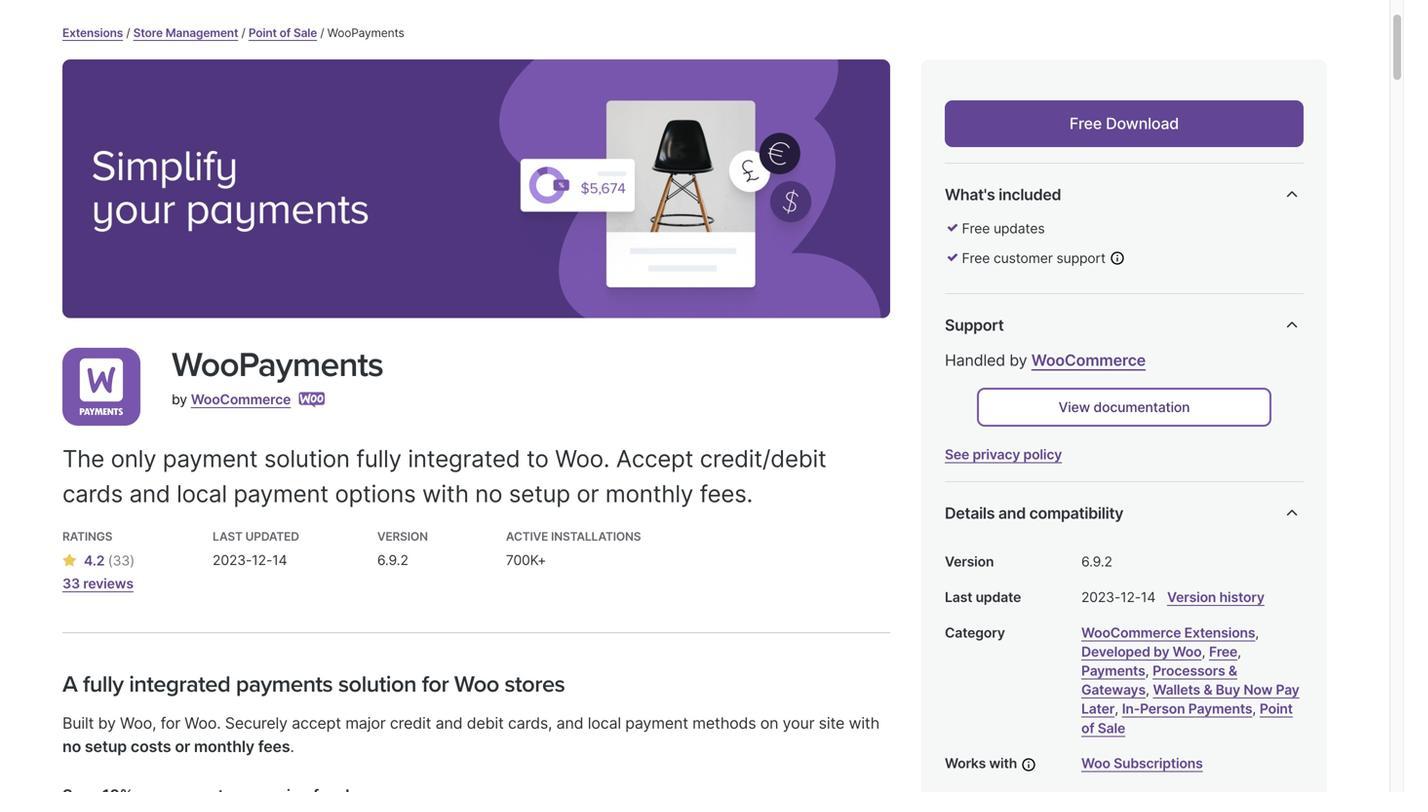 Task type: locate. For each thing, give the bounding box(es) containing it.
major
[[345, 714, 386, 733]]

payment down by woocommerce at the left of page
[[163, 444, 258, 473]]

0 vertical spatial payments
[[1081, 663, 1145, 680]]

1 chevron up image from the top
[[1280, 183, 1304, 207]]

integrated left to
[[408, 444, 520, 473]]

cards
[[62, 480, 123, 508]]

or up installations
[[577, 480, 599, 508]]

14 up woocommerce extensions link on the bottom
[[1141, 589, 1156, 606]]

2023- inside last updated 2023-12-14
[[213, 552, 252, 569]]

woo.
[[555, 444, 610, 473], [185, 714, 221, 733]]

extensions link
[[62, 26, 123, 40]]

1 vertical spatial monthly
[[194, 738, 254, 757]]

reviews
[[83, 576, 133, 592]]

setup down built on the left
[[85, 738, 127, 757]]

version
[[377, 530, 428, 544], [945, 554, 994, 570], [1167, 589, 1216, 606]]

payments down buy
[[1188, 701, 1252, 718]]

last for last updated 2023-12-14
[[213, 530, 243, 544]]

1 vertical spatial version
[[945, 554, 994, 570]]

last left updated
[[213, 530, 243, 544]]

monthly down securely
[[194, 738, 254, 757]]

0 horizontal spatial 12-
[[252, 552, 272, 569]]

6.9.2 up 2023-12-14
[[1081, 554, 1112, 570]]

free
[[1070, 114, 1102, 133], [962, 220, 990, 237], [962, 250, 990, 267], [1209, 644, 1238, 660]]

point inside breadcrumb element
[[248, 26, 277, 40]]

14
[[272, 552, 287, 569], [1141, 589, 1156, 606]]

1 vertical spatial last
[[945, 589, 972, 606]]

0 vertical spatial last
[[213, 530, 243, 544]]

33
[[113, 553, 130, 569], [62, 576, 80, 592]]

woo up processors
[[1173, 644, 1202, 660]]

2 chevron up image from the top
[[1280, 314, 1304, 337]]

the only payment solution fully integrated to woo. accept credit/debit cards and local payment options with no setup or monthly fees.
[[62, 444, 826, 508]]

wallets
[[1153, 682, 1200, 699]]

0 horizontal spatial woocommerce link
[[191, 391, 291, 408]]

free down what's
[[962, 220, 990, 237]]

0 horizontal spatial 2023-
[[213, 552, 252, 569]]

local inside the built by woo, for woo. securely accept major credit and debit cards, and local payment methods on your site with no setup costs or monthly fees .
[[588, 714, 621, 733]]

free up buy
[[1209, 644, 1238, 660]]

1 horizontal spatial setup
[[509, 480, 570, 508]]

for
[[422, 671, 449, 699], [160, 714, 180, 733]]

1 vertical spatial 12-
[[1121, 589, 1141, 606]]

0 horizontal spatial no
[[62, 738, 81, 757]]

for up credit
[[422, 671, 449, 699]]

0 horizontal spatial or
[[175, 738, 190, 757]]

payments up gateways
[[1081, 663, 1145, 680]]

local up last updated 2023-12-14
[[177, 480, 227, 508]]

0 horizontal spatial local
[[177, 480, 227, 508]]

1 horizontal spatial sale
[[1098, 720, 1125, 737]]

of
[[280, 26, 291, 40], [1081, 720, 1094, 737]]

, up person
[[1146, 682, 1153, 699]]

credit/debit
[[700, 444, 826, 473]]

processors & gateways
[[1081, 663, 1237, 699]]

setup down to
[[509, 480, 570, 508]]

1 vertical spatial extensions
[[1184, 625, 1255, 641]]

version up last update
[[945, 554, 994, 570]]

solution up major
[[338, 671, 416, 699]]

33 reviews link
[[62, 574, 135, 594]]

0 vertical spatial woo
[[1173, 644, 1202, 660]]

woo. inside the built by woo, for woo. securely accept major credit and debit cards, and local payment methods on your site with no setup costs or monthly fees .
[[185, 714, 221, 733]]

1 vertical spatial for
[[160, 714, 180, 733]]

2 horizontal spatial version
[[1167, 589, 1216, 606]]

1 vertical spatial point
[[1260, 701, 1293, 718]]

sale left / woopayments
[[293, 26, 317, 40]]

0 vertical spatial integrated
[[408, 444, 520, 473]]

2023- down updated
[[213, 552, 252, 569]]

0 horizontal spatial extensions
[[62, 26, 123, 40]]

chevron up image for free updates
[[1280, 183, 1304, 207]]

& for wallets
[[1204, 682, 1212, 699]]

0 vertical spatial 2023-
[[213, 552, 252, 569]]

payment inside the built by woo, for woo. securely accept major credit and debit cards, and local payment methods on your site with no setup costs or monthly fees .
[[625, 714, 688, 733]]

0 vertical spatial fully
[[356, 444, 402, 473]]

1 horizontal spatial 33
[[113, 553, 130, 569]]

last update
[[945, 589, 1021, 606]]

extra information image
[[1110, 251, 1125, 266]]

setup
[[509, 480, 570, 508], [85, 738, 127, 757]]

payment up updated
[[233, 480, 328, 508]]

setup inside the only payment solution fully integrated to woo. accept credit/debit cards and local payment options with no setup or monthly fees.
[[509, 480, 570, 508]]

0 horizontal spatial last
[[213, 530, 243, 544]]

woo
[[1173, 644, 1202, 660], [454, 671, 499, 699], [1081, 756, 1110, 772]]

integrated
[[408, 444, 520, 473], [129, 671, 230, 699]]

fully right the a
[[83, 671, 123, 699]]

0 vertical spatial no
[[475, 480, 502, 508]]

integrated up woo,
[[129, 671, 230, 699]]

1 horizontal spatial woo.
[[555, 444, 610, 473]]

for up costs on the left of page
[[160, 714, 180, 733]]

0 vertical spatial monthly
[[605, 480, 693, 508]]

payment
[[163, 444, 258, 473], [233, 480, 328, 508], [625, 714, 688, 733]]

0 vertical spatial extensions
[[62, 26, 123, 40]]

1 horizontal spatial local
[[588, 714, 621, 733]]

and down only
[[129, 480, 170, 508]]

with right works on the right bottom of the page
[[989, 756, 1017, 772]]

0 vertical spatial payment
[[163, 444, 258, 473]]

& up buy
[[1228, 663, 1237, 680]]

0 horizontal spatial payments
[[1081, 663, 1145, 680]]

0 vertical spatial point of sale link
[[248, 26, 317, 40]]

sale
[[293, 26, 317, 40], [1098, 720, 1125, 737]]

extensions up free link
[[1184, 625, 1255, 641]]

woocommerce link for by
[[191, 391, 291, 408]]

or right costs on the left of page
[[175, 738, 190, 757]]

, up buy
[[1238, 644, 1241, 660]]

last up category
[[945, 589, 972, 606]]

woo subscriptions
[[1081, 756, 1203, 772]]

payments inside woocommerce extensions , developed by woo , free , payments ,
[[1081, 663, 1145, 680]]

of down later
[[1081, 720, 1094, 737]]

1 horizontal spatial no
[[475, 480, 502, 508]]

by woocommerce
[[172, 391, 291, 408]]

fees
[[258, 738, 290, 757]]

fees.
[[700, 480, 753, 508]]

1 vertical spatial local
[[588, 714, 621, 733]]

0 vertical spatial solution
[[264, 444, 350, 473]]

with up version 6.9.2
[[422, 480, 469, 508]]

0 horizontal spatial 33
[[62, 576, 80, 592]]

monthly down accept
[[605, 480, 693, 508]]

no
[[475, 480, 502, 508], [62, 738, 81, 757]]

, left free link
[[1202, 644, 1205, 660]]

by right product icon
[[172, 391, 187, 408]]

processors
[[1153, 663, 1225, 680]]

1 vertical spatial fully
[[83, 671, 123, 699]]

/
[[126, 26, 130, 40], [241, 26, 245, 40]]

last inside last updated 2023-12-14
[[213, 530, 243, 544]]

6.9.2 inside version 6.9.2
[[377, 552, 408, 569]]

developed by woo link
[[1081, 644, 1202, 660]]

1 horizontal spatial of
[[1081, 720, 1094, 737]]

payments
[[236, 671, 333, 699]]

& inside wallets & buy now pay later
[[1204, 682, 1212, 699]]

integrated inside the only payment solution fully integrated to woo. accept credit/debit cards and local payment options with no setup or monthly fees.
[[408, 444, 520, 473]]

options
[[335, 480, 416, 508]]

your
[[783, 714, 815, 733]]

1 vertical spatial &
[[1204, 682, 1212, 699]]

12- inside last updated 2023-12-14
[[252, 552, 272, 569]]

/ left store
[[126, 26, 130, 40]]

& left buy
[[1204, 682, 1212, 699]]

2 vertical spatial chevron up image
[[1280, 502, 1304, 526]]

chevron up image
[[1280, 183, 1304, 207], [1280, 314, 1304, 337], [1280, 502, 1304, 526]]

1 horizontal spatial point of sale link
[[1081, 701, 1293, 737]]

of left / woopayments
[[280, 26, 291, 40]]

1 horizontal spatial last
[[945, 589, 972, 606]]

woocommerce up view
[[1031, 351, 1146, 370]]

a
[[62, 671, 77, 699]]

point right management
[[248, 26, 277, 40]]

see privacy policy link
[[945, 447, 1062, 463]]

0 horizontal spatial sale
[[293, 26, 317, 40]]

woo down later
[[1081, 756, 1110, 772]]

0 horizontal spatial woo.
[[185, 714, 221, 733]]

payment left "methods"
[[625, 714, 688, 733]]

0 vertical spatial version
[[377, 530, 428, 544]]

debit
[[467, 714, 504, 733]]

1 vertical spatial with
[[849, 714, 880, 733]]

version 6.9.2
[[377, 530, 428, 569]]

&
[[1228, 663, 1237, 680], [1204, 682, 1212, 699]]

2023-12-14
[[1081, 589, 1156, 606]]

1 / from the left
[[126, 26, 130, 40]]

solution down the developed by woocommerce image
[[264, 444, 350, 473]]

no inside the only payment solution fully integrated to woo. accept credit/debit cards and local payment options with no setup or monthly fees.
[[475, 480, 502, 508]]

version down the options
[[377, 530, 428, 544]]

extensions left store
[[62, 26, 123, 40]]

1 horizontal spatial monthly
[[605, 480, 693, 508]]

by right built on the left
[[98, 714, 116, 733]]

last
[[213, 530, 243, 544], [945, 589, 972, 606]]

1 vertical spatial integrated
[[129, 671, 230, 699]]

version up woocommerce extensions link on the bottom
[[1167, 589, 1216, 606]]

or
[[577, 480, 599, 508], [175, 738, 190, 757]]

1 vertical spatial or
[[175, 738, 190, 757]]

0 vertical spatial point
[[248, 26, 277, 40]]

/ right management
[[241, 26, 245, 40]]

free left download
[[1070, 114, 1102, 133]]

1 vertical spatial point of sale link
[[1081, 701, 1293, 737]]

see
[[945, 447, 969, 463]]

fully inside the only payment solution fully integrated to woo. accept credit/debit cards and local payment options with no setup or monthly fees.
[[356, 444, 402, 473]]

1 horizontal spatial fully
[[356, 444, 402, 473]]

point down pay
[[1260, 701, 1293, 718]]

fully up the options
[[356, 444, 402, 473]]

0 horizontal spatial point
[[248, 26, 277, 40]]

0 vertical spatial of
[[280, 26, 291, 40]]

point
[[248, 26, 277, 40], [1260, 701, 1293, 718]]

works
[[945, 756, 986, 772]]

1 vertical spatial 33
[[62, 576, 80, 592]]

0 vertical spatial woo.
[[555, 444, 610, 473]]

0 vertical spatial 12-
[[252, 552, 272, 569]]

free for free download
[[1070, 114, 1102, 133]]

customer
[[994, 250, 1053, 267]]

0 horizontal spatial /
[[126, 26, 130, 40]]

with inside the only payment solution fully integrated to woo. accept credit/debit cards and local payment options with no setup or monthly fees.
[[422, 480, 469, 508]]

0 horizontal spatial monthly
[[194, 738, 254, 757]]

2 vertical spatial woocommerce
[[1081, 625, 1181, 641]]

credit
[[390, 714, 431, 733]]

2 vertical spatial with
[[989, 756, 1017, 772]]

, left in-
[[1115, 701, 1118, 718]]

woo up debit
[[454, 671, 499, 699]]

0 vertical spatial with
[[422, 480, 469, 508]]

processors & gateways link
[[1081, 663, 1237, 699]]

0 horizontal spatial 14
[[272, 552, 287, 569]]

and right details at the bottom
[[998, 504, 1026, 523]]

accept
[[292, 714, 341, 733]]

2 horizontal spatial woo
[[1173, 644, 1202, 660]]

privacy
[[973, 447, 1020, 463]]

1 horizontal spatial &
[[1228, 663, 1237, 680]]

1 horizontal spatial woocommerce link
[[1031, 351, 1146, 370]]

1 vertical spatial payments
[[1188, 701, 1252, 718]]

2023- up developed
[[1081, 589, 1121, 606]]

1 horizontal spatial or
[[577, 480, 599, 508]]

& inside the processors & gateways
[[1228, 663, 1237, 680]]

sale inside point of sale
[[1098, 720, 1125, 737]]

0 vertical spatial 33
[[113, 553, 130, 569]]

with
[[422, 480, 469, 508], [849, 714, 880, 733], [989, 756, 1017, 772]]

1 vertical spatial sale
[[1098, 720, 1125, 737]]

0 horizontal spatial of
[[280, 26, 291, 40]]

1 horizontal spatial woo
[[1081, 756, 1110, 772]]

woocommerce
[[1031, 351, 1146, 370], [191, 391, 291, 408], [1081, 625, 1181, 641]]

12-
[[252, 552, 272, 569], [1121, 589, 1141, 606]]

14 down updated
[[272, 552, 287, 569]]

and left debit
[[435, 714, 463, 733]]

free down the free updates
[[962, 250, 990, 267]]

1 horizontal spatial extensions
[[1184, 625, 1255, 641]]

in-person payments link
[[1122, 701, 1252, 718]]

by
[[1009, 351, 1027, 370], [172, 391, 187, 408], [1154, 644, 1169, 660], [98, 714, 116, 733]]

with right site
[[849, 714, 880, 733]]

1 vertical spatial woocommerce
[[191, 391, 291, 408]]

33 left reviews
[[62, 576, 80, 592]]

last for last update
[[945, 589, 972, 606]]

category
[[945, 625, 1005, 641]]

1 horizontal spatial 12-
[[1121, 589, 1141, 606]]

0 vertical spatial for
[[422, 671, 449, 699]]

woo. left securely
[[185, 714, 221, 733]]

handled by woocommerce
[[945, 351, 1146, 370]]

sale down later
[[1098, 720, 1125, 737]]

by inside the built by woo, for woo. securely accept major credit and debit cards, and local payment methods on your site with no setup costs or monthly fees .
[[98, 714, 116, 733]]

0 vertical spatial 14
[[272, 552, 287, 569]]

12- up woocommerce extensions link on the bottom
[[1121, 589, 1141, 606]]

1 vertical spatial woocommerce link
[[191, 391, 291, 408]]

4.2
[[84, 553, 105, 569]]

0 horizontal spatial version
[[377, 530, 428, 544]]

woocommerce link
[[1031, 351, 1146, 370], [191, 391, 291, 408]]

1 vertical spatial 14
[[1141, 589, 1156, 606]]

only
[[111, 444, 156, 473]]

1 vertical spatial woo
[[454, 671, 499, 699]]

for inside the built by woo, for woo. securely accept major credit and debit cards, and local payment methods on your site with no setup costs or monthly fees .
[[160, 714, 180, 733]]

later
[[1081, 701, 1115, 718]]

active
[[506, 530, 548, 544]]

0 horizontal spatial with
[[422, 480, 469, 508]]

woocommerce link down woopayments
[[191, 391, 291, 408]]

by down woocommerce extensions link on the bottom
[[1154, 644, 1169, 660]]

0 horizontal spatial point of sale link
[[248, 26, 317, 40]]

woocommerce link up view
[[1031, 351, 1146, 370]]

1 horizontal spatial integrated
[[408, 444, 520, 473]]

ratings
[[62, 530, 112, 544]]

12- down updated
[[252, 552, 272, 569]]

6.9.2 down the options
[[377, 552, 408, 569]]

woocommerce down woopayments
[[191, 391, 291, 408]]

local inside the only payment solution fully integrated to woo. accept credit/debit cards and local payment options with no setup or monthly fees.
[[177, 480, 227, 508]]

0 horizontal spatial fully
[[83, 671, 123, 699]]

0 vertical spatial setup
[[509, 480, 570, 508]]

(
[[108, 553, 113, 569]]

2 vertical spatial payment
[[625, 714, 688, 733]]

33 up reviews
[[113, 553, 130, 569]]

breadcrumb element
[[62, 24, 1327, 42]]

2023-
[[213, 552, 252, 569], [1081, 589, 1121, 606]]

1 vertical spatial 2023-
[[1081, 589, 1121, 606]]

woopayments
[[172, 345, 383, 386]]

accept
[[616, 444, 693, 473]]

woo. right to
[[555, 444, 610, 473]]

1 vertical spatial chevron up image
[[1280, 314, 1304, 337]]

0 horizontal spatial &
[[1204, 682, 1212, 699]]

woocommerce up developed by woo link
[[1081, 625, 1181, 641]]

local right 'cards,'
[[588, 714, 621, 733]]

1 horizontal spatial 6.9.2
[[1081, 554, 1112, 570]]

free link
[[1209, 644, 1238, 660]]



Task type: vqa. For each thing, say whether or not it's contained in the screenshot.
/
yes



Task type: describe. For each thing, give the bounding box(es) containing it.
version for version 6.9.2
[[377, 530, 428, 544]]

version for version history
[[1167, 589, 1216, 606]]

sale inside breadcrumb element
[[293, 26, 317, 40]]

details and compatibility
[[945, 504, 1123, 523]]

support
[[1056, 250, 1106, 267]]

with inside the built by woo, for woo. securely accept major credit and debit cards, and local payment methods on your site with no setup costs or monthly fees .
[[849, 714, 880, 733]]

33 inside "link"
[[62, 576, 80, 592]]

version history link
[[1167, 589, 1265, 606]]

woo subscriptions link
[[1081, 756, 1203, 772]]

woocommerce extensions , developed by woo , free , payments ,
[[1081, 625, 1259, 680]]

active installations 700k+
[[506, 530, 641, 569]]

compatibility
[[1029, 504, 1123, 523]]

securely
[[225, 714, 287, 733]]

, in-person payments ,
[[1115, 701, 1260, 718]]

setup inside the built by woo, for woo. securely accept major credit and debit cards, and local payment methods on your site with no setup costs or monthly fees .
[[85, 738, 127, 757]]

developed
[[1081, 644, 1150, 660]]

updated
[[245, 530, 299, 544]]

store management link
[[133, 26, 238, 40]]

last updated 2023-12-14
[[213, 530, 299, 569]]

version history
[[1167, 589, 1265, 606]]

woopayments product heading image image
[[62, 59, 890, 318]]

700k+
[[506, 552, 546, 569]]

extensions / store management / point of sale / woopayments
[[62, 26, 404, 40]]

woocommerce inside woocommerce extensions , developed by woo , free , payments ,
[[1081, 625, 1181, 641]]

& for processors
[[1228, 663, 1237, 680]]

free inside woocommerce extensions , developed by woo , free , payments ,
[[1209, 644, 1238, 660]]

by right the handled
[[1009, 351, 1027, 370]]

what's included
[[945, 185, 1061, 204]]

0 horizontal spatial integrated
[[129, 671, 230, 699]]

free for free customer support
[[962, 250, 990, 267]]

what's
[[945, 185, 995, 204]]

0 vertical spatial woocommerce
[[1031, 351, 1146, 370]]

1 vertical spatial solution
[[338, 671, 416, 699]]

site
[[819, 714, 845, 733]]

stores
[[505, 671, 565, 699]]

woo. inside the only payment solution fully integrated to woo. accept credit/debit cards and local payment options with no setup or monthly fees.
[[555, 444, 610, 473]]

2 horizontal spatial with
[[989, 756, 1017, 772]]

point of sale
[[1081, 701, 1293, 737]]

1 horizontal spatial 14
[[1141, 589, 1156, 606]]

a fully integrated payments solution for woo stores
[[62, 671, 565, 699]]

0 horizontal spatial woo
[[454, 671, 499, 699]]

support
[[945, 316, 1004, 335]]

.
[[290, 738, 294, 757]]

view
[[1059, 399, 1090, 416]]

and inside the only payment solution fully integrated to woo. accept credit/debit cards and local payment options with no setup or monthly fees.
[[129, 480, 170, 508]]

solution inside the only payment solution fully integrated to woo. accept credit/debit cards and local payment options with no setup or monthly fees.
[[264, 444, 350, 473]]

gateways
[[1081, 682, 1146, 699]]

by inside woocommerce extensions , developed by woo , free , payments ,
[[1154, 644, 1169, 660]]

handled
[[945, 351, 1005, 370]]

extensions inside breadcrumb element
[[62, 26, 123, 40]]

now
[[1244, 682, 1273, 699]]

pay
[[1276, 682, 1299, 699]]

4.2 ( 33 )
[[84, 553, 135, 569]]

to
[[527, 444, 549, 473]]

2 / from the left
[[241, 26, 245, 40]]

14 inside last updated 2023-12-14
[[272, 552, 287, 569]]

)
[[130, 553, 135, 569]]

or inside the built by woo, for woo. securely accept major credit and debit cards, and local payment methods on your site with no setup costs or monthly fees .
[[175, 738, 190, 757]]

3 chevron up image from the top
[[1280, 502, 1304, 526]]

of inside breadcrumb element
[[280, 26, 291, 40]]

updates
[[994, 220, 1045, 237]]

woocommerce link for handled by
[[1031, 351, 1146, 370]]

person
[[1140, 701, 1185, 718]]

free updates
[[962, 220, 1045, 237]]

installations
[[551, 530, 641, 544]]

history
[[1219, 589, 1265, 606]]

policy
[[1023, 447, 1062, 463]]

built
[[62, 714, 94, 733]]

cards,
[[508, 714, 552, 733]]

free for free updates
[[962, 220, 990, 237]]

documentation
[[1094, 399, 1190, 416]]

see privacy policy
[[945, 447, 1062, 463]]

woocommerce extensions link
[[1081, 625, 1255, 641]]

management
[[165, 26, 238, 40]]

or inside the only payment solution fully integrated to woo. accept credit/debit cards and local payment options with no setup or monthly fees.
[[577, 480, 599, 508]]

, down now
[[1252, 701, 1256, 718]]

in-
[[1122, 701, 1140, 718]]

free customer support
[[962, 250, 1106, 267]]

details
[[945, 504, 995, 523]]

chevron up image for handled by
[[1280, 314, 1304, 337]]

and right 'cards,'
[[556, 714, 584, 733]]

view documentation
[[1059, 399, 1190, 416]]

store
[[133, 26, 163, 40]]

subscriptions
[[1114, 756, 1203, 772]]

works with
[[945, 756, 1017, 772]]

included
[[999, 185, 1061, 204]]

version for version
[[945, 554, 994, 570]]

developed by woocommerce image
[[299, 392, 325, 408]]

monthly inside the built by woo, for woo. securely accept major credit and debit cards, and local payment methods on your site with no setup costs or monthly fees .
[[194, 738, 254, 757]]

view documentation link
[[977, 388, 1271, 427]]

1 horizontal spatial 2023-
[[1081, 589, 1121, 606]]

33 reviews
[[62, 576, 133, 592]]

payments link
[[1081, 663, 1145, 680]]

1 horizontal spatial payments
[[1188, 701, 1252, 718]]

no inside the built by woo, for woo. securely accept major credit and debit cards, and local payment methods on your site with no setup costs or monthly fees .
[[62, 738, 81, 757]]

woo inside woocommerce extensions , developed by woo , free , payments ,
[[1173, 644, 1202, 660]]

built by woo, for woo. securely accept major credit and debit cards, and local payment methods on your site with no setup costs or monthly fees .
[[62, 714, 880, 757]]

, down history
[[1255, 625, 1259, 641]]

the
[[62, 444, 104, 473]]

, down developed by woo link
[[1145, 663, 1149, 680]]

on
[[760, 714, 778, 733]]

of inside point of sale
[[1081, 720, 1094, 737]]

/ woopayments
[[320, 26, 404, 40]]

extensions inside woocommerce extensions , developed by woo , free , payments ,
[[1184, 625, 1255, 641]]

free download
[[1070, 114, 1179, 133]]

costs
[[131, 738, 171, 757]]

free download link
[[945, 100, 1304, 147]]

point inside point of sale
[[1260, 701, 1293, 718]]

monthly inside the only payment solution fully integrated to woo. accept credit/debit cards and local payment options with no setup or monthly fees.
[[605, 480, 693, 508]]

1 vertical spatial payment
[[233, 480, 328, 508]]

1 horizontal spatial for
[[422, 671, 449, 699]]

product icon image
[[62, 348, 140, 426]]

wallets & buy now pay later
[[1081, 682, 1299, 718]]

methods
[[692, 714, 756, 733]]



